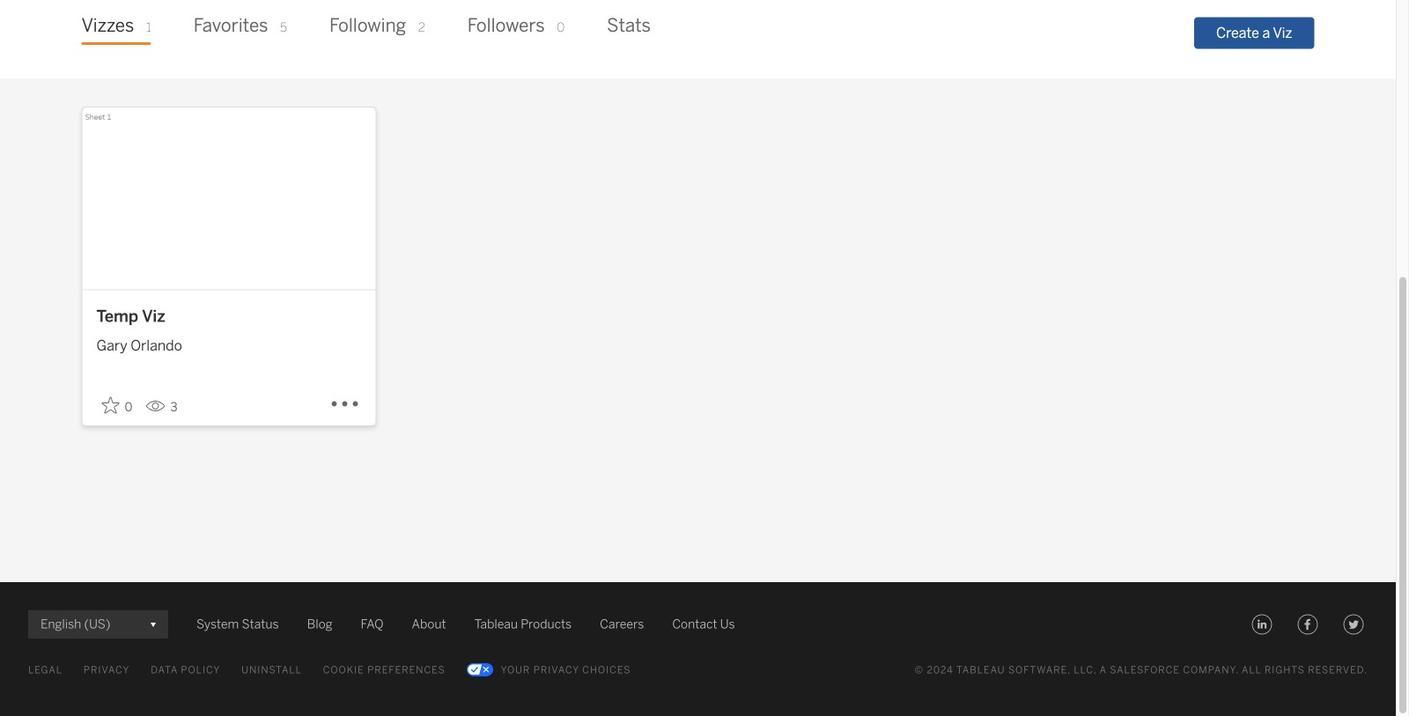 Task type: describe. For each thing, give the bounding box(es) containing it.
Add Favorite button
[[96, 391, 139, 420]]



Task type: locate. For each thing, give the bounding box(es) containing it.
more actions image
[[330, 389, 362, 420]]

add favorite image
[[102, 396, 119, 414]]

selected language element
[[41, 610, 156, 639]]

workbook thumbnail image
[[82, 107, 376, 289]]



Task type: vqa. For each thing, say whether or not it's contained in the screenshot.
search Icon
no



